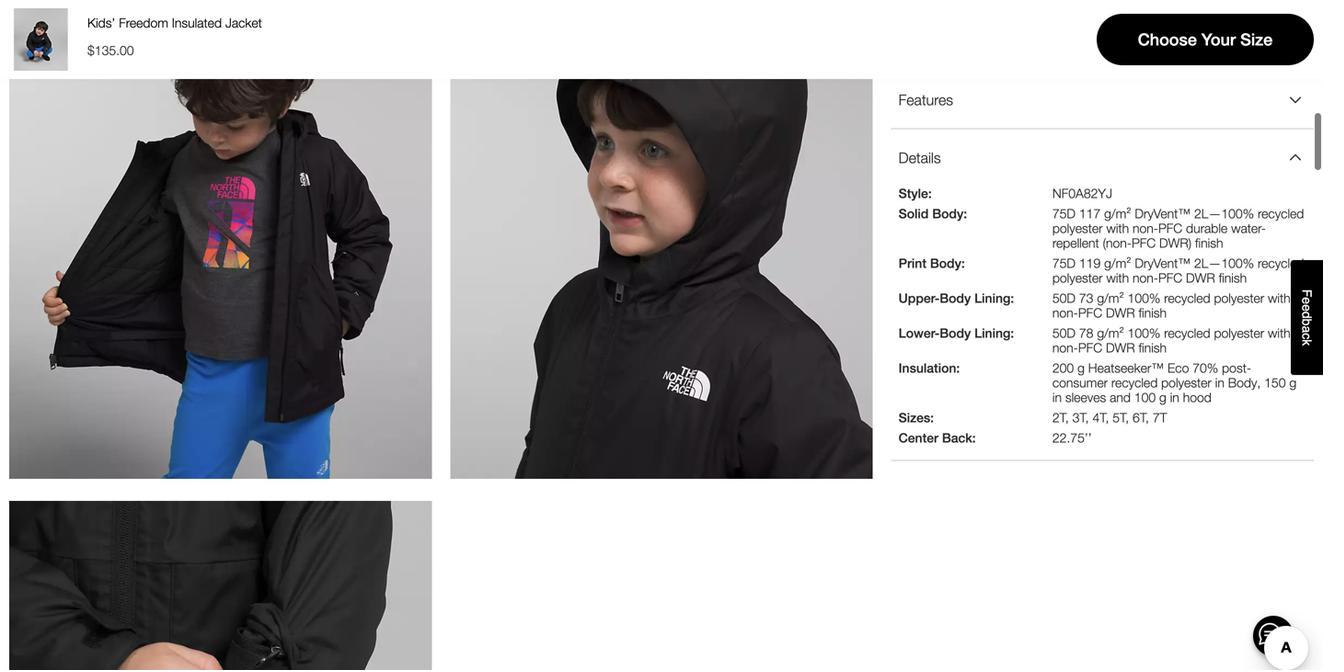 Task type: vqa. For each thing, say whether or not it's contained in the screenshot.
g to the middle
yes



Task type: describe. For each thing, give the bounding box(es) containing it.
b
[[1300, 319, 1315, 326]]

1 horizontal spatial in
[[1170, 390, 1180, 405]]

choose your size button
[[1097, 14, 1314, 65]]

insulated
[[172, 15, 222, 30]]

50d for 50d 78 g/m² 100% recycled polyester with non-pfc dwr finish
[[1053, 326, 1076, 341]]

g/m² for 73
[[1097, 291, 1124, 306]]

pfc inside "50d 78 g/m² 100% recycled polyester with non-pfc dwr finish"
[[1079, 341, 1103, 356]]

center
[[899, 431, 939, 446]]

3t,
[[1073, 411, 1089, 426]]

non- inside 75d 119 g/m² dryvent™ 2l—100% recycled polyester with non-pfc dwr finish
[[1133, 271, 1159, 286]]

g/m² for 78
[[1097, 326, 1124, 341]]

d
[[1300, 312, 1315, 319]]

upper-body lining:
[[899, 291, 1014, 306]]

200
[[1053, 361, 1074, 376]]

g/m² for 119
[[1105, 256, 1132, 271]]

100% for 78
[[1128, 326, 1161, 341]]

finish inside '75d 117 g/m² dryvent™ 2l—100% recycled polyester with non-pfc durable water- repellent (non-pfc dwr) finish'
[[1196, 236, 1224, 251]]

finish inside 50d 73 g/m² 100% recycled polyester with non-pfc dwr finish
[[1139, 306, 1167, 321]]

pfc left the dwr)
[[1132, 236, 1156, 251]]

polyester inside "50d 78 g/m² 100% recycled polyester with non-pfc dwr finish"
[[1214, 326, 1265, 341]]

2 e from the top
[[1300, 305, 1315, 312]]

dwr inside 75d 119 g/m² dryvent™ 2l—100% recycled polyester with non-pfc dwr finish
[[1186, 271, 1216, 286]]

1 horizontal spatial g
[[1160, 390, 1167, 405]]

70%
[[1193, 361, 1219, 376]]

your
[[1202, 30, 1236, 49]]

body for upper-
[[940, 291, 971, 306]]

features
[[899, 91, 953, 109]]

nf0a82yj
[[1053, 186, 1113, 201]]

with inside "50d 78 g/m² 100% recycled polyester with non-pfc dwr finish"
[[1268, 326, 1291, 341]]

eco
[[1168, 361, 1189, 376]]

body: for solid body:
[[933, 206, 967, 221]]

pfc inside 75d 119 g/m² dryvent™ 2l—100% recycled polyester with non-pfc dwr finish
[[1159, 271, 1183, 286]]

7t
[[1153, 411, 1167, 426]]

body for lower-
[[940, 326, 971, 341]]

0 horizontal spatial in
[[1053, 390, 1062, 405]]

center back:
[[899, 431, 976, 446]]

200 g heatseeker™ eco 70% post- consumer recycled polyester in body, 150 g in sleeves and 100 g in hood
[[1053, 361, 1297, 405]]

resistant
[[1105, 4, 1149, 17]]

100% for 73
[[1128, 291, 1161, 306]]

sleeves
[[1066, 390, 1106, 405]]

solid
[[899, 206, 929, 221]]

pfc inside 50d 73 g/m² 100% recycled polyester with non-pfc dwr finish
[[1079, 306, 1103, 321]]

durable
[[1186, 221, 1228, 236]]

a
[[1300, 326, 1315, 333]]

recycled inside 50d 73 g/m² 100% recycled polyester with non-pfc dwr finish
[[1164, 291, 1211, 306]]

5t,
[[1113, 411, 1129, 426]]

features button
[[892, 71, 1314, 128]]

choose
[[1138, 30, 1197, 49]]

2 horizontal spatial in
[[1216, 376, 1225, 391]]

water resistant
[[1075, 4, 1149, 17]]

non- inside '75d 117 g/m² dryvent™ 2l—100% recycled polyester with non-pfc durable water- repellent (non-pfc dwr) finish'
[[1133, 221, 1159, 236]]

2t, 3t, 4t, 5t, 6t, 7t
[[1053, 411, 1167, 426]]

100
[[1135, 390, 1156, 405]]

50d 78 g/m² 100% recycled polyester with non-pfc dwr finish
[[1053, 326, 1291, 356]]

heatseeker™
[[1089, 361, 1164, 376]]

finish inside 75d 119 g/m² dryvent™ 2l—100% recycled polyester with non-pfc dwr finish
[[1219, 271, 1247, 286]]

polyester inside 50d 73 g/m² 100% recycled polyester with non-pfc dwr finish
[[1214, 291, 1265, 306]]

hood
[[1183, 390, 1212, 405]]

https://images.thenorthface.com/is/image/thenorthface/nf0a82yj_jk3_hero?$color swatch$ image
[[9, 8, 72, 71]]

with inside 50d 73 g/m² 100% recycled polyester with non-pfc dwr finish
[[1268, 291, 1291, 306]]

jacket
[[225, 15, 262, 30]]

body: for print body:
[[930, 256, 965, 271]]

2 horizontal spatial g
[[1290, 376, 1297, 391]]

dwr for 78
[[1106, 341, 1135, 356]]

post-
[[1222, 361, 1252, 376]]

22.75''
[[1053, 431, 1092, 446]]

lower-body lining:
[[899, 326, 1014, 341]]

consumer
[[1053, 376, 1108, 391]]

repellent
[[1053, 236, 1100, 251]]



Task type: locate. For each thing, give the bounding box(es) containing it.
f e e d b a c k
[[1300, 290, 1315, 346]]

body,
[[1228, 376, 1261, 391]]

2 2l—100% from the top
[[1195, 256, 1255, 271]]

style:
[[899, 186, 932, 201]]

non- up the 200
[[1053, 341, 1079, 356]]

waterproof
[[1168, 4, 1225, 17]]

lining: for lower-body lining:
[[975, 326, 1014, 341]]

with left f
[[1268, 291, 1291, 306]]

body down upper-body lining:
[[940, 326, 971, 341]]

body: right print at the right top of page
[[930, 256, 965, 271]]

6t,
[[1133, 411, 1150, 426]]

0 vertical spatial dwr
[[1186, 271, 1216, 286]]

0 vertical spatial dryvent™
[[1135, 206, 1191, 221]]

1 lining: from the top
[[975, 291, 1014, 306]]

freedom
[[119, 15, 168, 30]]

2 100% from the top
[[1128, 326, 1161, 341]]

dwr inside 50d 73 g/m² 100% recycled polyester with non-pfc dwr finish
[[1106, 306, 1135, 321]]

dryvent™
[[1135, 206, 1191, 221], [1135, 256, 1191, 271]]

2l—100%
[[1195, 206, 1255, 221], [1195, 256, 1255, 271]]

78
[[1080, 326, 1094, 341]]

and
[[1110, 390, 1131, 405]]

body:
[[933, 206, 967, 221], [930, 256, 965, 271]]

1 e from the top
[[1300, 298, 1315, 305]]

recycled inside "50d 78 g/m² 100% recycled polyester with non-pfc dwr finish"
[[1164, 326, 1211, 341]]

pfc up 50d 73 g/m² 100% recycled polyester with non-pfc dwr finish
[[1159, 271, 1183, 286]]

$135.00
[[87, 43, 134, 58]]

polyester inside 75d 119 g/m² dryvent™ 2l—100% recycled polyester with non-pfc dwr finish
[[1053, 271, 1103, 286]]

0 vertical spatial 50d
[[1053, 291, 1076, 306]]

50d
[[1053, 291, 1076, 306], [1053, 326, 1076, 341]]

1 75d from the top
[[1053, 206, 1076, 221]]

lining: for upper-body lining:
[[975, 291, 1014, 306]]

75d 117 g/m² dryvent™ 2l—100% recycled polyester with non-pfc durable water- repellent (non-pfc dwr) finish
[[1053, 206, 1304, 251]]

non- right (non-
[[1133, 221, 1159, 236]]

1 vertical spatial body
[[940, 326, 971, 341]]

g/m² right 78
[[1097, 326, 1124, 341]]

recycled down 75d 119 g/m² dryvent™ 2l—100% recycled polyester with non-pfc dwr finish
[[1164, 291, 1211, 306]]

2l—100% for finish
[[1195, 256, 1255, 271]]

pfc
[[1159, 221, 1183, 236], [1132, 236, 1156, 251], [1159, 271, 1183, 286], [1079, 306, 1103, 321], [1079, 341, 1103, 356]]

1 body from the top
[[940, 291, 971, 306]]

2l—100% inside '75d 117 g/m² dryvent™ 2l—100% recycled polyester with non-pfc durable water- repellent (non-pfc dwr) finish'
[[1195, 206, 1255, 221]]

with right 119
[[1107, 271, 1129, 286]]

2 50d from the top
[[1053, 326, 1076, 341]]

1 vertical spatial dryvent™
[[1135, 256, 1191, 271]]

print
[[899, 256, 927, 271]]

1 100% from the top
[[1128, 291, 1161, 306]]

finish up "50d 78 g/m² 100% recycled polyester with non-pfc dwr finish"
[[1139, 306, 1167, 321]]

1 vertical spatial 2l—100%
[[1195, 256, 1255, 271]]

with inside '75d 117 g/m² dryvent™ 2l—100% recycled polyester with non-pfc durable water- repellent (non-pfc dwr) finish'
[[1107, 221, 1129, 236]]

1 vertical spatial 100%
[[1128, 326, 1161, 341]]

50d for 50d 73 g/m² 100% recycled polyester with non-pfc dwr finish
[[1053, 291, 1076, 306]]

75d inside '75d 117 g/m² dryvent™ 2l—100% recycled polyester with non-pfc durable water- repellent (non-pfc dwr) finish'
[[1053, 206, 1076, 221]]

lining:
[[975, 291, 1014, 306], [975, 326, 1014, 341]]

100% down 50d 73 g/m² 100% recycled polyester with non-pfc dwr finish
[[1128, 326, 1161, 341]]

75d left 117
[[1053, 206, 1076, 221]]

finish
[[1196, 236, 1224, 251], [1219, 271, 1247, 286], [1139, 306, 1167, 321], [1139, 341, 1167, 356]]

g/m² inside '75d 117 g/m² dryvent™ 2l—100% recycled polyester with non-pfc durable water- repellent (non-pfc dwr) finish'
[[1105, 206, 1132, 221]]

g right 100
[[1160, 390, 1167, 405]]

body
[[940, 291, 971, 306], [940, 326, 971, 341]]

2t,
[[1053, 411, 1069, 426]]

recycled up f
[[1258, 256, 1304, 271]]

117
[[1080, 206, 1101, 221]]

non- inside "50d 78 g/m² 100% recycled polyester with non-pfc dwr finish"
[[1053, 341, 1079, 356]]

75d down repellent
[[1053, 256, 1076, 271]]

4t,
[[1093, 411, 1109, 426]]

water-
[[1232, 221, 1266, 236]]

non- inside 50d 73 g/m² 100% recycled polyester with non-pfc dwr finish
[[1053, 306, 1079, 321]]

100% inside "50d 78 g/m² 100% recycled polyester with non-pfc dwr finish"
[[1128, 326, 1161, 341]]

pfc up consumer
[[1079, 341, 1103, 356]]

polyester up the 7t
[[1162, 376, 1212, 391]]

with
[[1107, 221, 1129, 236], [1107, 271, 1129, 286], [1268, 291, 1291, 306], [1268, 326, 1291, 341]]

g/m² inside 50d 73 g/m² 100% recycled polyester with non-pfc dwr finish
[[1097, 291, 1124, 306]]

recycled
[[1258, 206, 1304, 221], [1258, 256, 1304, 271], [1164, 291, 1211, 306], [1164, 326, 1211, 341], [1112, 376, 1158, 391]]

50d left 73 in the right of the page
[[1053, 291, 1076, 306]]

print body:
[[899, 256, 965, 271]]

50d left 78
[[1053, 326, 1076, 341]]

dwr right 73 in the right of the page
[[1106, 306, 1135, 321]]

in left hood
[[1170, 390, 1180, 405]]

details
[[899, 149, 941, 167]]

dryvent™ inside '75d 117 g/m² dryvent™ 2l—100% recycled polyester with non-pfc durable water- repellent (non-pfc dwr) finish'
[[1135, 206, 1191, 221]]

150
[[1265, 376, 1286, 391]]

2 75d from the top
[[1053, 256, 1076, 271]]

back:
[[942, 431, 976, 446]]

water
[[1075, 4, 1102, 17]]

recycled inside 75d 119 g/m² dryvent™ 2l—100% recycled polyester with non-pfc dwr finish
[[1258, 256, 1304, 271]]

50d inside 50d 73 g/m² 100% recycled polyester with non-pfc dwr finish
[[1053, 291, 1076, 306]]

100% inside 50d 73 g/m² 100% recycled polyester with non-pfc dwr finish
[[1128, 291, 1161, 306]]

e up d
[[1300, 298, 1315, 305]]

2l—100% for water-
[[1195, 206, 1255, 221]]

polyester up 73 in the right of the page
[[1053, 271, 1103, 286]]

100%
[[1128, 291, 1161, 306], [1128, 326, 1161, 341]]

lining: up lower-body lining:
[[975, 291, 1014, 306]]

f e e d b a c k button
[[1291, 261, 1324, 376]]

pfc up 78
[[1079, 306, 1103, 321]]

polyester inside '75d 117 g/m² dryvent™ 2l—100% recycled polyester with non-pfc durable water- repellent (non-pfc dwr) finish'
[[1053, 221, 1103, 236]]

dryvent™ for durable
[[1135, 206, 1191, 221]]

body: right solid
[[933, 206, 967, 221]]

1 vertical spatial 75d
[[1053, 256, 1076, 271]]

non- up 50d 73 g/m² 100% recycled polyester with non-pfc dwr finish
[[1133, 271, 1159, 286]]

2l—100% inside 75d 119 g/m² dryvent™ 2l—100% recycled polyester with non-pfc dwr finish
[[1195, 256, 1255, 271]]

recycled up 6t,
[[1112, 376, 1158, 391]]

g right 150
[[1290, 376, 1297, 391]]

1 vertical spatial 50d
[[1053, 326, 1076, 341]]

lining: down upper-body lining:
[[975, 326, 1014, 341]]

non- left 73 in the right of the page
[[1053, 306, 1079, 321]]

g/m² inside 75d 119 g/m² dryvent™ 2l—100% recycled polyester with non-pfc dwr finish
[[1105, 256, 1132, 271]]

1 dryvent™ from the top
[[1135, 206, 1191, 221]]

g/m²
[[1105, 206, 1132, 221], [1105, 256, 1132, 271], [1097, 291, 1124, 306], [1097, 326, 1124, 341]]

with right 117
[[1107, 221, 1129, 236]]

dwr up 50d 73 g/m² 100% recycled polyester with non-pfc dwr finish
[[1186, 271, 1216, 286]]

choose your size
[[1138, 30, 1273, 49]]

0 vertical spatial body:
[[933, 206, 967, 221]]

2 dryvent™ from the top
[[1135, 256, 1191, 271]]

100% down 75d 119 g/m² dryvent™ 2l—100% recycled polyester with non-pfc dwr finish
[[1128, 291, 1161, 306]]

finish right the dwr)
[[1196, 236, 1224, 251]]

g/m² right 73 in the right of the page
[[1097, 291, 1124, 306]]

75d 119 g/m² dryvent™ 2l—100% recycled polyester with non-pfc dwr finish
[[1053, 256, 1304, 286]]

pfc left durable
[[1159, 221, 1183, 236]]

in
[[1216, 376, 1225, 391], [1053, 390, 1062, 405], [1170, 390, 1180, 405]]

2l—100% up 75d 119 g/m² dryvent™ 2l—100% recycled polyester with non-pfc dwr finish
[[1195, 206, 1255, 221]]

g/m² for 117
[[1105, 206, 1132, 221]]

119
[[1080, 256, 1101, 271]]

recycled inside 200 g heatseeker™ eco 70% post- consumer recycled polyester in body, 150 g in sleeves and 100 g in hood
[[1112, 376, 1158, 391]]

dwr)
[[1160, 236, 1192, 251]]

dryvent™ inside 75d 119 g/m² dryvent™ 2l—100% recycled polyester with non-pfc dwr finish
[[1135, 256, 1191, 271]]

polyester
[[1053, 221, 1103, 236], [1053, 271, 1103, 286], [1214, 291, 1265, 306], [1214, 326, 1265, 341], [1162, 376, 1212, 391]]

1 vertical spatial lining:
[[975, 326, 1014, 341]]

polyester down 75d 119 g/m² dryvent™ 2l—100% recycled polyester with non-pfc dwr finish
[[1214, 291, 1265, 306]]

body up lower-body lining:
[[940, 291, 971, 306]]

k
[[1300, 340, 1315, 346]]

0 horizontal spatial g
[[1078, 361, 1085, 376]]

g right the 200
[[1078, 361, 1085, 376]]

2l—100% down durable
[[1195, 256, 1255, 271]]

g
[[1078, 361, 1085, 376], [1290, 376, 1297, 391], [1160, 390, 1167, 405]]

finish up heatseeker™
[[1139, 341, 1167, 356]]

1 vertical spatial body:
[[930, 256, 965, 271]]

kids'
[[87, 15, 115, 30]]

f
[[1300, 290, 1315, 298]]

75d
[[1053, 206, 1076, 221], [1053, 256, 1076, 271]]

polyester down nf0a82yj
[[1053, 221, 1103, 236]]

2 body from the top
[[940, 326, 971, 341]]

1 2l—100% from the top
[[1195, 206, 1255, 221]]

1 vertical spatial dwr
[[1106, 306, 1135, 321]]

polyester inside 200 g heatseeker™ eco 70% post- consumer recycled polyester in body, 150 g in sleeves and 100 g in hood
[[1162, 376, 1212, 391]]

solid body:
[[899, 206, 967, 221]]

1 50d from the top
[[1053, 291, 1076, 306]]

dryvent™ down the dwr)
[[1135, 256, 1191, 271]]

polyester up post-
[[1214, 326, 1265, 341]]

dwr
[[1186, 271, 1216, 286], [1106, 306, 1135, 321], [1106, 341, 1135, 356]]

g/m² right 117
[[1105, 206, 1132, 221]]

dwr for 73
[[1106, 306, 1135, 321]]

non-
[[1133, 221, 1159, 236], [1133, 271, 1159, 286], [1053, 306, 1079, 321], [1053, 341, 1079, 356]]

50d inside "50d 78 g/m² 100% recycled polyester with non-pfc dwr finish"
[[1053, 326, 1076, 341]]

(non-
[[1103, 236, 1132, 251]]

with inside 75d 119 g/m² dryvent™ 2l—100% recycled polyester with non-pfc dwr finish
[[1107, 271, 1129, 286]]

75d inside 75d 119 g/m² dryvent™ 2l—100% recycled polyester with non-pfc dwr finish
[[1053, 256, 1076, 271]]

size
[[1241, 30, 1273, 49]]

g/m² down (non-
[[1105, 256, 1132, 271]]

2 lining: from the top
[[975, 326, 1014, 341]]

dryvent™ for dwr
[[1135, 256, 1191, 271]]

0 vertical spatial 2l—100%
[[1195, 206, 1255, 221]]

recycled right durable
[[1258, 206, 1304, 221]]

details button
[[892, 129, 1314, 186]]

c
[[1300, 333, 1315, 340]]

lower-
[[899, 326, 940, 341]]

recycled down 50d 73 g/m² 100% recycled polyester with non-pfc dwr finish
[[1164, 326, 1211, 341]]

insulation:
[[899, 361, 960, 376]]

recycled inside '75d 117 g/m² dryvent™ 2l—100% recycled polyester with non-pfc durable water- repellent (non-pfc dwr) finish'
[[1258, 206, 1304, 221]]

in up 2t,
[[1053, 390, 1062, 405]]

finish down water-
[[1219, 271, 1247, 286]]

0 vertical spatial lining:
[[975, 291, 1014, 306]]

75d for 75d 117 g/m² dryvent™ 2l—100% recycled polyester with non-pfc durable water- repellent (non-pfc dwr) finish
[[1053, 206, 1076, 221]]

g/m² inside "50d 78 g/m² 100% recycled polyester with non-pfc dwr finish"
[[1097, 326, 1124, 341]]

50d 73 g/m² 100% recycled polyester with non-pfc dwr finish
[[1053, 291, 1291, 321]]

0 vertical spatial 100%
[[1128, 291, 1161, 306]]

0 vertical spatial body
[[940, 291, 971, 306]]

dwr up heatseeker™
[[1106, 341, 1135, 356]]

0 vertical spatial 75d
[[1053, 206, 1076, 221]]

e up 'b'
[[1300, 305, 1315, 312]]

kids' freedom insulated jacket
[[87, 15, 262, 30]]

finish inside "50d 78 g/m² 100% recycled polyester with non-pfc dwr finish"
[[1139, 341, 1167, 356]]

73
[[1080, 291, 1094, 306]]

e
[[1300, 298, 1315, 305], [1300, 305, 1315, 312]]

dwr inside "50d 78 g/m² 100% recycled polyester with non-pfc dwr finish"
[[1106, 341, 1135, 356]]

75d for 75d 119 g/m² dryvent™ 2l—100% recycled polyester with non-pfc dwr finish
[[1053, 256, 1076, 271]]

dryvent™ up the dwr)
[[1135, 206, 1191, 221]]

2 vertical spatial dwr
[[1106, 341, 1135, 356]]

in left body,
[[1216, 376, 1225, 391]]

upper-
[[899, 291, 940, 306]]

with left c
[[1268, 326, 1291, 341]]

sizes:
[[899, 411, 934, 426]]



